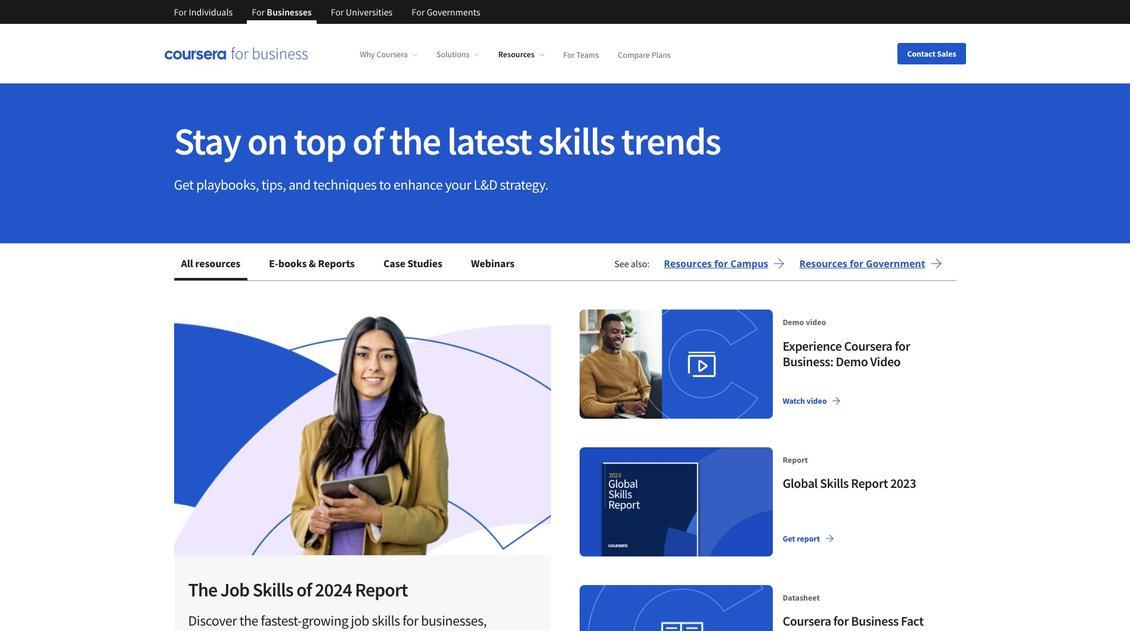 Task type: locate. For each thing, give the bounding box(es) containing it.
on
[[247, 117, 287, 165]]

1 vertical spatial video
[[807, 395, 827, 406]]

get left playbooks,
[[174, 175, 194, 194]]

1 vertical spatial of
[[296, 578, 312, 602]]

get
[[174, 175, 194, 194], [783, 533, 796, 544]]

1 vertical spatial the
[[239, 612, 258, 630]]

to
[[379, 175, 391, 194]]

0 vertical spatial of
[[353, 117, 383, 165]]

demo left video
[[836, 353, 868, 370]]

tab list containing all resources
[[174, 249, 536, 280]]

the left fastest-
[[239, 612, 258, 630]]

stay on top of the latest skills trends
[[174, 117, 721, 165]]

for
[[174, 6, 187, 18], [252, 6, 265, 18], [331, 6, 344, 18], [412, 6, 425, 18], [564, 49, 575, 60]]

coursera for why
[[377, 49, 408, 60]]

0 vertical spatial coursera
[[377, 49, 408, 60]]

video for demo video
[[806, 317, 827, 328]]

for left businesses
[[252, 6, 265, 18]]

individuals
[[189, 6, 233, 18]]

get report button
[[778, 528, 840, 549]]

1 vertical spatial demo
[[836, 353, 868, 370]]

get inside button
[[783, 533, 796, 544]]

e-
[[269, 257, 278, 270]]

experience coursera for business: demo video
[[783, 337, 911, 370]]

for individuals
[[174, 6, 233, 18]]

contact sales button
[[898, 43, 966, 64]]

2 vertical spatial coursera
[[783, 613, 831, 630]]

sheet
[[783, 629, 814, 631]]

coursera down "datasheet"
[[783, 613, 831, 630]]

for left 'governments'
[[412, 6, 425, 18]]

skills up fastest-
[[253, 578, 293, 602]]

1 horizontal spatial demo
[[836, 353, 868, 370]]

compare plans link
[[618, 49, 671, 60]]

2 horizontal spatial coursera
[[844, 337, 893, 354]]

video
[[806, 317, 827, 328], [807, 395, 827, 406]]

0 vertical spatial video
[[806, 317, 827, 328]]

coursera
[[377, 49, 408, 60], [844, 337, 893, 354], [783, 613, 831, 630]]

0 vertical spatial report
[[783, 455, 808, 465]]

coursera for experience
[[844, 337, 893, 354]]

why coursera
[[360, 49, 408, 60]]

1 horizontal spatial of
[[353, 117, 383, 165]]

0 horizontal spatial get
[[174, 175, 194, 194]]

2 vertical spatial report
[[355, 578, 408, 602]]

resources
[[498, 49, 535, 60], [664, 257, 712, 270], [800, 257, 848, 270]]

of up get playbooks, tips, and techniques to enhance your l&d strategy.
[[353, 117, 383, 165]]

your
[[445, 175, 471, 194]]

governments
[[427, 6, 481, 18]]

coursera right experience
[[844, 337, 893, 354]]

1 vertical spatial coursera
[[844, 337, 893, 354]]

enhance
[[394, 175, 443, 194]]

0 horizontal spatial coursera
[[377, 49, 408, 60]]

1 horizontal spatial get
[[783, 533, 796, 544]]

the job skills of 2024 report
[[188, 578, 408, 602]]

0 horizontal spatial demo
[[783, 317, 804, 328]]

2 horizontal spatial resources
[[800, 257, 848, 270]]

universities
[[346, 6, 393, 18]]

for inside 'resources for campus' link
[[715, 257, 728, 270]]

stay
[[174, 117, 241, 165]]

&
[[309, 257, 316, 270]]

growing
[[302, 612, 348, 630]]

for
[[715, 257, 728, 270], [850, 257, 864, 270], [895, 337, 911, 354], [403, 612, 419, 630], [834, 613, 849, 630]]

for governments
[[412, 6, 481, 18]]

the up enhance
[[390, 117, 441, 165]]

demo up experience
[[783, 317, 804, 328]]

for teams
[[564, 49, 599, 60]]

get playbooks, tips, and techniques to enhance your l&d strategy.
[[174, 175, 549, 194]]

1 horizontal spatial coursera
[[783, 613, 831, 630]]

for inside discover the fastest-growing job skills for businesses,
[[403, 612, 419, 630]]

case studies
[[384, 257, 443, 270]]

business:
[[783, 353, 834, 370]]

coursera inside coursera for business fact sheet
[[783, 613, 831, 630]]

techniques
[[313, 175, 377, 194]]

resources
[[195, 257, 241, 270]]

skills right global
[[820, 475, 849, 492]]

books
[[278, 257, 307, 270]]

compare
[[618, 49, 650, 60]]

0 horizontal spatial skills
[[253, 578, 293, 602]]

1 vertical spatial get
[[783, 533, 796, 544]]

1 horizontal spatial resources
[[664, 257, 712, 270]]

report
[[783, 455, 808, 465], [851, 475, 888, 492], [355, 578, 408, 602]]

0 horizontal spatial resources
[[498, 49, 535, 60]]

video inside button
[[807, 395, 827, 406]]

resources for government link
[[800, 257, 942, 271]]

2024
[[315, 578, 352, 602]]

for inside coursera for business fact sheet
[[834, 613, 849, 630]]

for for universities
[[331, 6, 344, 18]]

for inside the resources for government link
[[850, 257, 864, 270]]

demo video
[[783, 317, 827, 328]]

report up job
[[355, 578, 408, 602]]

for businesses
[[252, 6, 312, 18]]

experience
[[783, 337, 842, 354]]

coursera right why
[[377, 49, 408, 60]]

see
[[615, 258, 629, 270]]

1 vertical spatial report
[[851, 475, 888, 492]]

1 vertical spatial skills
[[372, 612, 400, 630]]

0 horizontal spatial the
[[239, 612, 258, 630]]

1 horizontal spatial the
[[390, 117, 441, 165]]

job
[[351, 612, 369, 630]]

id58504 jobskillsreport resourcetile 312x176 2x-1 image
[[174, 310, 551, 556]]

skills
[[538, 117, 615, 165], [372, 612, 400, 630]]

for left individuals
[[174, 6, 187, 18]]

report left 2023 at the bottom of page
[[851, 475, 888, 492]]

0 horizontal spatial skills
[[372, 612, 400, 630]]

0 vertical spatial skills
[[820, 475, 849, 492]]

fact
[[901, 613, 924, 630]]

video right the watch
[[807, 395, 827, 406]]

get for get report
[[783, 533, 796, 544]]

case studies link
[[376, 249, 450, 278]]

watch video button
[[778, 390, 846, 412]]

skills inside discover the fastest-growing job skills for businesses,
[[372, 612, 400, 630]]

for for government
[[850, 257, 864, 270]]

tab list
[[174, 249, 536, 280]]

video
[[871, 353, 901, 370]]

0 vertical spatial get
[[174, 175, 194, 194]]

business
[[852, 613, 899, 630]]

demo
[[783, 317, 804, 328], [836, 353, 868, 370]]

1 horizontal spatial skills
[[820, 475, 849, 492]]

for left universities
[[331, 6, 344, 18]]

0 vertical spatial skills
[[538, 117, 615, 165]]

the
[[390, 117, 441, 165], [239, 612, 258, 630]]

coursera inside experience coursera for business: demo video
[[844, 337, 893, 354]]

of
[[353, 117, 383, 165], [296, 578, 312, 602]]

for teams link
[[564, 49, 599, 60]]

1 vertical spatial skills
[[253, 578, 293, 602]]

latest
[[447, 117, 532, 165]]

0 horizontal spatial of
[[296, 578, 312, 602]]

webinars link
[[464, 249, 522, 278]]

report
[[797, 533, 820, 544]]

banner navigation
[[164, 0, 490, 24]]

resources link
[[498, 49, 544, 60]]

for for governments
[[412, 6, 425, 18]]

datasheet
[[783, 592, 820, 603]]

video up experience
[[806, 317, 827, 328]]

skills
[[820, 475, 849, 492], [253, 578, 293, 602]]

of left the 2024
[[296, 578, 312, 602]]

report up global
[[783, 455, 808, 465]]

0 vertical spatial the
[[390, 117, 441, 165]]

get left 'report' at bottom right
[[783, 533, 796, 544]]



Task type: vqa. For each thing, say whether or not it's contained in the screenshot.
E-books & Reports 'link'
yes



Task type: describe. For each thing, give the bounding box(es) containing it.
teams
[[577, 49, 599, 60]]

1 horizontal spatial skills
[[538, 117, 615, 165]]

of for top
[[353, 117, 383, 165]]

solutions link
[[437, 49, 479, 60]]

the
[[188, 578, 217, 602]]

the inside discover the fastest-growing job skills for businesses,
[[239, 612, 258, 630]]

contact
[[908, 48, 936, 59]]

see also:
[[615, 258, 650, 270]]

playbooks,
[[196, 175, 259, 194]]

sales
[[938, 48, 957, 59]]

2 horizontal spatial report
[[851, 475, 888, 492]]

global skills report 2023
[[783, 475, 917, 492]]

for for individuals
[[174, 6, 187, 18]]

2023
[[891, 475, 917, 492]]

resources for resources for government
[[800, 257, 848, 270]]

discover
[[188, 612, 237, 630]]

l&d
[[474, 175, 498, 194]]

and
[[289, 175, 311, 194]]

all resources link
[[174, 249, 248, 278]]

of for skills
[[296, 578, 312, 602]]

studies
[[408, 257, 443, 270]]

fastest-
[[261, 612, 302, 630]]

top
[[294, 117, 346, 165]]

get report
[[783, 533, 820, 544]]

resources for resources for campus
[[664, 257, 712, 270]]

why coursera link
[[360, 49, 418, 60]]

government
[[866, 257, 926, 270]]

0 horizontal spatial report
[[355, 578, 408, 602]]

trends
[[621, 117, 721, 165]]

all resources
[[181, 257, 241, 270]]

video for watch video
[[807, 395, 827, 406]]

businesses
[[267, 6, 312, 18]]

demo inside experience coursera for business: demo video
[[836, 353, 868, 370]]

resources for "resources" link
[[498, 49, 535, 60]]

also:
[[631, 258, 650, 270]]

for for businesses
[[252, 6, 265, 18]]

for inside experience coursera for business: demo video
[[895, 337, 911, 354]]

coursera for business fact sheet
[[783, 613, 924, 631]]

for universities
[[331, 6, 393, 18]]

reports
[[318, 257, 355, 270]]

case
[[384, 257, 406, 270]]

tips,
[[262, 175, 286, 194]]

compare plans
[[618, 49, 671, 60]]

global
[[783, 475, 818, 492]]

webinars
[[471, 257, 515, 270]]

for for business
[[834, 613, 849, 630]]

watch video
[[783, 395, 827, 406]]

resources for government
[[800, 257, 926, 270]]

coursera for business image
[[164, 47, 308, 59]]

solutions
[[437, 49, 470, 60]]

for left "teams"
[[564, 49, 575, 60]]

job
[[221, 578, 249, 602]]

1 horizontal spatial report
[[783, 455, 808, 465]]

campus
[[731, 257, 769, 270]]

businesses,
[[421, 612, 487, 630]]

discover the fastest-growing job skills for businesses,
[[188, 612, 487, 631]]

e-books & reports link
[[262, 249, 362, 278]]

contact sales
[[908, 48, 957, 59]]

resources for campus link
[[664, 257, 785, 271]]

get for get playbooks, tips, and techniques to enhance your l&d strategy.
[[174, 175, 194, 194]]

watch
[[783, 395, 805, 406]]

all
[[181, 257, 193, 270]]

why
[[360, 49, 375, 60]]

resources for campus
[[664, 257, 769, 270]]

plans
[[652, 49, 671, 60]]

strategy.
[[500, 175, 549, 194]]

e-books & reports
[[269, 257, 355, 270]]

0 vertical spatial demo
[[783, 317, 804, 328]]

for for campus
[[715, 257, 728, 270]]



